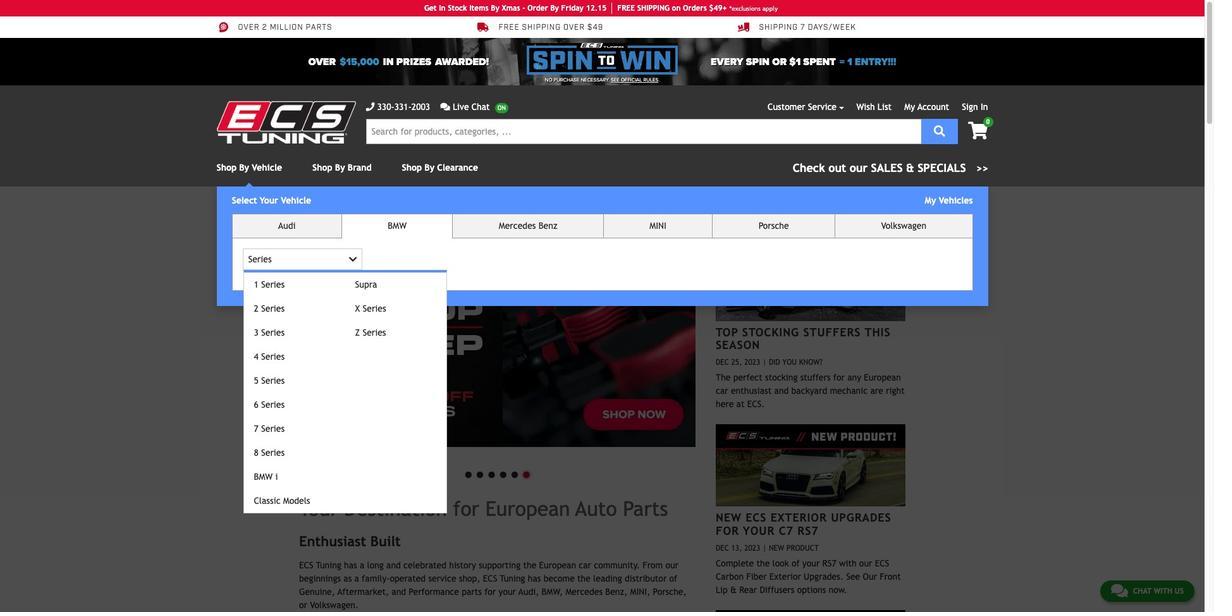 Task type: vqa. For each thing, say whether or not it's contained in the screenshot.
If
no



Task type: describe. For each thing, give the bounding box(es) containing it.
new inside new ecs exterior upgrades for your c7 rs7
[[716, 511, 742, 524]]

no
[[545, 77, 553, 83]]

upgrades
[[831, 511, 891, 524]]

series for 6 series
[[261, 400, 285, 410]]

ecs tuning has a long and celebrated history supporting the european car community. from our beginnings as a family-operated service shop, ecs tuning has become the leading distributor of genuine, aftermarket, and performance parts for your audi, bmw, mercedes benz, mini, porsche, or volkswagen.
[[299, 561, 687, 611]]

6 series
[[254, 400, 285, 410]]

shop by clearance
[[402, 163, 478, 173]]

destination
[[344, 497, 447, 520]]

bmw,
[[542, 587, 563, 597]]

0 vertical spatial has
[[344, 561, 357, 571]]

ecs news
[[777, 217, 845, 233]]

of inside ecs tuning has a long and celebrated history supporting the european car community. from our beginnings as a family-operated service shop, ecs tuning has become the leading distributor of genuine, aftermarket, and performance parts for your audi, bmw, mercedes benz, mini, porsche, or volkswagen.
[[669, 574, 678, 584]]

rs7 inside dec 13, 2023 | new product complete the look of your rs7 with our ecs carbon fiber exterior upgrades. see our front lip & rear diffusers options now.
[[823, 558, 837, 568]]

new ecs exterior upgrades for your c7 rs7 link
[[716, 511, 891, 537]]

any
[[848, 373, 861, 383]]

2 • from the left
[[474, 460, 486, 486]]

mini
[[650, 221, 667, 231]]

see official rules link
[[611, 77, 659, 84]]

here
[[716, 399, 734, 409]]

distributor
[[625, 574, 667, 584]]

0 link
[[958, 117, 993, 141]]

items
[[469, 4, 489, 13]]

account
[[918, 102, 949, 112]]

1 horizontal spatial chat
[[1133, 587, 1152, 596]]

12.15
[[586, 4, 607, 13]]

1 horizontal spatial 1
[[848, 55, 852, 68]]

classic
[[254, 496, 281, 506]]

330-331-2003 link
[[366, 101, 430, 114]]

rules
[[644, 77, 659, 83]]

news
[[808, 217, 845, 233]]

shop,
[[459, 574, 480, 584]]

view all
[[871, 223, 900, 230]]

fiber
[[747, 572, 767, 582]]

european inside ecs tuning has a long and celebrated history supporting the european car community. from our beginnings as a family-operated service shop, ecs tuning has become the leading distributor of genuine, aftermarket, and performance parts for your audi, bmw, mercedes benz, mini, porsche, or volkswagen.
[[539, 561, 576, 571]]

for inside ecs tuning has a long and celebrated history supporting the european car community. from our beginnings as a family-operated service shop, ecs tuning has become the leading distributor of genuine, aftermarket, and performance parts for your audi, bmw, mercedes benz, mini, porsche, or volkswagen.
[[485, 587, 496, 597]]

mercedes benz
[[499, 221, 558, 231]]

comments image
[[440, 102, 450, 111]]

supporting
[[479, 561, 521, 571]]

ecs down supporting
[[483, 574, 497, 584]]

| for for
[[763, 544, 767, 553]]

your inside dec 13, 2023 | new product complete the look of your rs7 with our ecs carbon fiber exterior upgrades. see our front lip & rear diffusers options now.
[[802, 558, 820, 568]]

1 vertical spatial with
[[1154, 587, 1173, 596]]

exterior inside new ecs exterior upgrades for your c7 rs7
[[771, 511, 827, 524]]

european inside dec 25, 2023 | did you know? the perfect stocking stuffers for any european car enthusiast and backyard mechanic are right here at ecs.
[[864, 373, 901, 383]]

new ecs exterior upgrades for your c7 rs7 image
[[716, 425, 906, 507]]

get in stock items by xmas - order by friday 12.15
[[424, 4, 607, 13]]

my for my vehicles
[[925, 195, 936, 206]]

rs7 inside new ecs exterior upgrades for your c7 rs7
[[798, 524, 819, 537]]

free
[[499, 23, 520, 32]]

million
[[270, 23, 303, 32]]

exterior inside dec 13, 2023 | new product complete the look of your rs7 with our ecs carbon fiber exterior upgrades. see our front lip & rear diffusers options now.
[[770, 572, 801, 582]]

free
[[617, 4, 635, 13]]

*exclusions apply link
[[730, 3, 778, 13]]

0 vertical spatial your
[[260, 195, 278, 206]]

1 horizontal spatial your
[[299, 497, 338, 520]]

select
[[232, 195, 257, 206]]

volkswagen.
[[310, 600, 359, 611]]

series for 4 series
[[261, 352, 285, 362]]

aftermarket,
[[338, 587, 389, 597]]

spent
[[803, 55, 836, 68]]

2023 for for
[[745, 544, 760, 553]]

7 inside tab list
[[254, 424, 259, 434]]

stock
[[448, 4, 467, 13]]

z
[[355, 328, 360, 338]]

series for 8 series
[[261, 448, 285, 458]]

shopping cart image
[[968, 122, 988, 140]]

bmw for bmw i
[[254, 472, 273, 482]]

$49+
[[709, 4, 727, 13]]

mercedes inside tab list
[[499, 221, 536, 231]]

shipping 7 days/week link
[[738, 22, 856, 33]]

*exclusions
[[730, 5, 761, 12]]

us
[[1175, 587, 1184, 596]]

in
[[383, 55, 394, 68]]

i
[[275, 472, 278, 482]]

6 • from the left
[[521, 460, 532, 486]]

mercedes inside ecs tuning has a long and celebrated history supporting the european car community. from our beginnings as a family-operated service shop, ecs tuning has become the leading distributor of genuine, aftermarket, and performance parts for your audi, bmw, mercedes benz, mini, porsche, or volkswagen.
[[566, 587, 603, 597]]

customer
[[768, 102, 805, 112]]

classic models
[[254, 496, 310, 506]]

vehicle for shop by vehicle
[[252, 163, 282, 173]]

2003
[[412, 102, 430, 112]]

7 series
[[254, 424, 285, 434]]

live chat
[[453, 102, 490, 112]]

chat with us link
[[1100, 581, 1195, 602]]

ecs tuning 'spin to win' contest logo image
[[527, 43, 678, 75]]

• • • • • •
[[463, 460, 532, 486]]

parts inside ecs tuning has a long and celebrated history supporting the european car community. from our beginnings as a family-operated service shop, ecs tuning has become the leading distributor of genuine, aftermarket, and performance parts for your audi, bmw, mercedes benz, mini, porsche, or volkswagen.
[[462, 587, 482, 597]]

free ship ping on orders $49+ *exclusions apply
[[617, 4, 778, 13]]

apply
[[763, 5, 778, 12]]

ecs inside new ecs exterior upgrades for your c7 rs7
[[746, 511, 767, 524]]

new ecs b9 rs5 3.0t valved exhaust system image
[[716, 610, 906, 612]]

8
[[254, 448, 259, 458]]

car inside ecs tuning has a long and celebrated history supporting the european car community. from our beginnings as a family-operated service shop, ecs tuning has become the leading distributor of genuine, aftermarket, and performance parts for your audi, bmw, mercedes benz, mini, porsche, or volkswagen.
[[579, 561, 591, 571]]

front
[[880, 572, 901, 582]]

parts inside over 2 million parts link
[[306, 23, 332, 32]]

the inside dec 13, 2023 | new product complete the look of your rs7 with our ecs carbon fiber exterior upgrades. see our front lip & rear diffusers options now.
[[757, 558, 770, 568]]

official
[[621, 77, 642, 83]]

330-
[[377, 102, 394, 112]]

z series
[[355, 328, 386, 338]]

ecs left news
[[777, 217, 803, 233]]

celebrated
[[404, 561, 447, 571]]

dec 25, 2023 | did you know? the perfect stocking stuffers for any european car enthusiast and backyard mechanic are right here at ecs.
[[716, 358, 905, 409]]

top
[[716, 326, 739, 339]]

1 vertical spatial european
[[485, 497, 570, 520]]

no purchase necessary. see official rules .
[[545, 77, 660, 83]]

by for shop by clearance
[[425, 163, 435, 173]]

genuine,
[[299, 587, 335, 597]]

live
[[453, 102, 469, 112]]

shop by vehicle link
[[217, 163, 282, 173]]

sign
[[962, 102, 978, 112]]

complete
[[716, 558, 754, 568]]

0 vertical spatial tuning
[[316, 561, 341, 571]]

0 vertical spatial chat
[[472, 102, 490, 112]]

2 inside over 2 million parts link
[[262, 23, 267, 32]]

wish
[[857, 102, 875, 112]]

right
[[886, 386, 905, 396]]

Search text field
[[366, 119, 921, 144]]

stocking
[[765, 373, 798, 383]]

my vehicles link
[[925, 195, 973, 206]]

over for over $15,000 in prizes
[[308, 55, 336, 68]]

shop for shop by vehicle
[[217, 163, 237, 173]]

1 vertical spatial for
[[453, 497, 479, 520]]

wish list link
[[857, 102, 892, 112]]

carbon
[[716, 572, 744, 582]]

shop for shop by brand
[[312, 163, 332, 173]]

over for over 2 million parts
[[238, 23, 260, 32]]

wish list
[[857, 102, 892, 112]]

every spin or $1 spent = 1 entry!!!
[[711, 55, 896, 68]]

5
[[254, 376, 259, 386]]

perfect
[[733, 373, 763, 383]]

bmw for bmw
[[388, 221, 407, 231]]

2 vertical spatial and
[[392, 587, 406, 597]]

330-331-2003
[[377, 102, 430, 112]]

community.
[[594, 561, 640, 571]]

ping
[[653, 4, 670, 13]]

leading
[[593, 574, 622, 584]]

parts
[[623, 497, 668, 520]]

xmas
[[502, 4, 520, 13]]



Task type: locate. For each thing, give the bounding box(es) containing it.
family-
[[362, 574, 390, 584]]

are
[[870, 386, 883, 396]]

your down the product on the bottom right
[[802, 558, 820, 568]]

our right from
[[666, 561, 679, 571]]

1 horizontal spatial a
[[360, 561, 364, 571]]

ecs up the beginnings
[[299, 561, 313, 571]]

1 • from the left
[[463, 460, 474, 486]]

0 vertical spatial your
[[802, 558, 820, 568]]

chat left 'us'
[[1133, 587, 1152, 596]]

european down "• • • • • •"
[[485, 497, 570, 520]]

of right the look
[[792, 558, 800, 568]]

or
[[772, 55, 787, 68], [299, 600, 307, 611]]

in right get
[[439, 4, 446, 13]]

exterior up the product on the bottom right
[[771, 511, 827, 524]]

2 vertical spatial for
[[485, 587, 496, 597]]

know?
[[799, 358, 823, 367]]

with
[[839, 558, 857, 568], [1154, 587, 1173, 596]]

for inside dec 25, 2023 | did you know? the perfect stocking stuffers for any european car enthusiast and backyard mechanic are right here at ecs.
[[833, 373, 845, 383]]

0 vertical spatial rs7
[[798, 524, 819, 537]]

chat with us
[[1133, 587, 1184, 596]]

2 horizontal spatial your
[[743, 524, 775, 537]]

1 vertical spatial has
[[528, 574, 541, 584]]

in for get
[[439, 4, 446, 13]]

0 vertical spatial 1
[[848, 55, 852, 68]]

1 horizontal spatial 2
[[262, 23, 267, 32]]

0 horizontal spatial mercedes
[[499, 221, 536, 231]]

car down the on the bottom of the page
[[716, 386, 728, 396]]

over 2 million parts
[[238, 23, 332, 32]]

dec for top stocking stuffers this season
[[716, 358, 729, 367]]

0 vertical spatial vehicle
[[252, 163, 282, 173]]

over left $15,000
[[308, 55, 336, 68]]

brand
[[348, 163, 372, 173]]

european up the become
[[539, 561, 576, 571]]

shop by brand link
[[312, 163, 372, 173]]

0 horizontal spatial car
[[579, 561, 591, 571]]

audi
[[278, 221, 296, 231]]

enthusiast built
[[299, 533, 401, 549]]

series for 1 series
[[261, 279, 285, 290]]

mercedes left benz
[[499, 221, 536, 231]]

and down the operated
[[392, 587, 406, 597]]

tab list
[[232, 214, 973, 514]]

search image
[[934, 125, 945, 136]]

benz,
[[605, 587, 628, 597]]

1 horizontal spatial shop
[[312, 163, 332, 173]]

your up enthusiast
[[299, 497, 338, 520]]

stocking
[[742, 326, 799, 339]]

or down genuine,
[[299, 600, 307, 611]]

0 vertical spatial over
[[238, 23, 260, 32]]

0 horizontal spatial 1
[[254, 279, 259, 290]]

vehicle for select your vehicle
[[281, 195, 311, 206]]

european
[[864, 373, 901, 383], [485, 497, 570, 520], [539, 561, 576, 571]]

0 vertical spatial dec
[[716, 358, 729, 367]]

new inside dec 13, 2023 | new product complete the look of your rs7 with our ecs carbon fiber exterior upgrades. see our front lip & rear diffusers options now.
[[769, 544, 784, 553]]

0 horizontal spatial your
[[260, 195, 278, 206]]

0 horizontal spatial bmw
[[254, 472, 273, 482]]

| left did
[[763, 358, 767, 367]]

stuffers
[[803, 326, 861, 339]]

ecs right the for
[[746, 511, 767, 524]]

over left million
[[238, 23, 260, 32]]

0 horizontal spatial over
[[238, 23, 260, 32]]

in for sign
[[981, 102, 988, 112]]

or inside ecs tuning has a long and celebrated history supporting the european car community. from our beginnings as a family-operated service shop, ecs tuning has become the leading distributor of genuine, aftermarket, and performance parts for your audi, bmw, mercedes benz, mini, porsche, or volkswagen.
[[299, 600, 307, 611]]

rear
[[739, 585, 757, 595]]

service
[[428, 574, 456, 584]]

by left brand
[[335, 163, 345, 173]]

your
[[260, 195, 278, 206], [299, 497, 338, 520], [743, 524, 775, 537]]

and inside dec 25, 2023 | did you know? the perfect stocking stuffers for any european car enthusiast and backyard mechanic are right here at ecs.
[[774, 386, 789, 396]]

and down 'stocking'
[[774, 386, 789, 396]]

porsche,
[[653, 587, 687, 597]]

history
[[449, 561, 476, 571]]

by left xmas
[[491, 4, 500, 13]]

1 up 2 series
[[254, 279, 259, 290]]

1 vertical spatial 7
[[254, 424, 259, 434]]

exterior down the look
[[770, 572, 801, 582]]

1 vertical spatial see
[[846, 572, 860, 582]]

prizes
[[396, 55, 431, 68]]

1
[[848, 55, 852, 68], [254, 279, 259, 290]]

customer service
[[768, 102, 837, 112]]

0 vertical spatial 2023
[[745, 358, 760, 367]]

car inside dec 25, 2023 | did you know? the perfect stocking stuffers for any european car enthusiast and backyard mechanic are right here at ecs.
[[716, 386, 728, 396]]

1 horizontal spatial our
[[859, 558, 872, 568]]

by for shop by brand
[[335, 163, 345, 173]]

a right as
[[355, 574, 359, 584]]

2 horizontal spatial shop
[[402, 163, 422, 173]]

| right the 13,
[[763, 544, 767, 553]]

the
[[716, 373, 731, 383]]

series up 8 series
[[261, 424, 285, 434]]

mercedes down leading
[[566, 587, 603, 597]]

0 vertical spatial and
[[774, 386, 789, 396]]

clearance
[[437, 163, 478, 173]]

0 horizontal spatial our
[[666, 561, 679, 571]]

with left 'us'
[[1154, 587, 1173, 596]]

0 horizontal spatial has
[[344, 561, 357, 571]]

0 horizontal spatial in
[[439, 4, 446, 13]]

0 horizontal spatial see
[[611, 77, 620, 83]]

by for shop by vehicle
[[239, 163, 249, 173]]

this
[[865, 326, 891, 339]]

sales
[[871, 161, 903, 175]]

see left our
[[846, 572, 860, 582]]

shop up select
[[217, 163, 237, 173]]

| inside dec 13, 2023 | new product complete the look of your rs7 with our ecs carbon fiber exterior upgrades. see our front lip & rear diffusers options now.
[[763, 544, 767, 553]]

x
[[355, 304, 360, 314]]

beginnings
[[299, 574, 341, 584]]

1 vertical spatial over
[[308, 55, 336, 68]]

series down 1 series
[[261, 304, 285, 314]]

the up fiber
[[757, 558, 770, 568]]

top stocking stuffers this season
[[716, 326, 891, 352]]

0 horizontal spatial parts
[[306, 23, 332, 32]]

0 horizontal spatial chat
[[472, 102, 490, 112]]

car
[[716, 386, 728, 396], [579, 561, 591, 571]]

& right sales on the top of the page
[[906, 161, 914, 175]]

see left official
[[611, 77, 620, 83]]

vehicle up select your vehicle at the left of the page
[[252, 163, 282, 173]]

1 vertical spatial your
[[299, 497, 338, 520]]

in right the sign
[[981, 102, 988, 112]]

options
[[797, 585, 826, 595]]

•
[[463, 460, 474, 486], [474, 460, 486, 486], [486, 460, 497, 486], [497, 460, 509, 486], [509, 460, 521, 486], [521, 460, 532, 486]]

series right z on the bottom of page
[[363, 328, 386, 338]]

0 horizontal spatial with
[[839, 558, 857, 568]]

1 vertical spatial 1
[[254, 279, 259, 290]]

0 vertical spatial car
[[716, 386, 728, 396]]

1 horizontal spatial rs7
[[823, 558, 837, 568]]

3 shop from the left
[[402, 163, 422, 173]]

2023
[[745, 358, 760, 367], [745, 544, 760, 553]]

dec inside dec 25, 2023 | did you know? the perfect stocking stuffers for any european car enthusiast and backyard mechanic are right here at ecs.
[[716, 358, 729, 367]]

=
[[840, 55, 845, 68]]

series up 1 series
[[248, 254, 272, 264]]

2023 for season
[[745, 358, 760, 367]]

operated
[[390, 574, 426, 584]]

2 vertical spatial european
[[539, 561, 576, 571]]

1 vertical spatial tuning
[[500, 574, 525, 584]]

0 vertical spatial bmw
[[388, 221, 407, 231]]

series right the 4
[[261, 352, 285, 362]]

tuning up the beginnings
[[316, 561, 341, 571]]

series up 2 series
[[261, 279, 285, 290]]

models
[[283, 496, 310, 506]]

1 vertical spatial your
[[499, 587, 516, 597]]

built
[[371, 533, 401, 549]]

0 vertical spatial exterior
[[771, 511, 827, 524]]

a left long
[[360, 561, 364, 571]]

series right x
[[363, 304, 386, 314]]

series right 3 at bottom
[[261, 328, 285, 338]]

1 horizontal spatial the
[[577, 574, 591, 584]]

necessary.
[[581, 77, 610, 83]]

shop by vehicle
[[217, 163, 282, 173]]

0 horizontal spatial 2
[[254, 304, 259, 314]]

bmw i
[[254, 472, 278, 482]]

our inside dec 13, 2023 | new product complete the look of your rs7 with our ecs carbon fiber exterior upgrades. see our front lip & rear diffusers options now.
[[859, 558, 872, 568]]

of inside dec 13, 2023 | new product complete the look of your rs7 with our ecs carbon fiber exterior upgrades. see our front lip & rear diffusers options now.
[[792, 558, 800, 568]]

2 | from the top
[[763, 544, 767, 553]]

2023 right 25,
[[745, 358, 760, 367]]

shop for shop by clearance
[[402, 163, 422, 173]]

dec inside dec 13, 2023 | new product complete the look of your rs7 with our ecs carbon fiber exterior upgrades. see our front lip & rear diffusers options now.
[[716, 544, 729, 553]]

2023 right the 13,
[[745, 544, 760, 553]]

on
[[672, 4, 681, 13]]

1 vertical spatial parts
[[462, 587, 482, 597]]

with up upgrades.
[[839, 558, 857, 568]]

1 vertical spatial of
[[669, 574, 678, 584]]

view
[[871, 223, 888, 230]]

has up as
[[344, 561, 357, 571]]

series for 2 series
[[261, 304, 285, 314]]

and right long
[[386, 561, 401, 571]]

0 vertical spatial a
[[360, 561, 364, 571]]

for down "• • • • • •"
[[453, 497, 479, 520]]

& right lip
[[731, 585, 737, 595]]

your inside new ecs exterior upgrades for your c7 rs7
[[743, 524, 775, 537]]

ecs up front
[[875, 558, 889, 568]]

1 horizontal spatial or
[[772, 55, 787, 68]]

dec
[[716, 358, 729, 367], [716, 544, 729, 553]]

$15,000
[[340, 55, 379, 68]]

0 horizontal spatial the
[[523, 561, 537, 571]]

select your vehicle
[[232, 195, 311, 206]]

our inside ecs tuning has a long and celebrated history supporting the european car community. from our beginnings as a family-operated service shop, ecs tuning has become the leading distributor of genuine, aftermarket, and performance parts for your audi, bmw, mercedes benz, mini, porsche, or volkswagen.
[[666, 561, 679, 571]]

1 horizontal spatial in
[[981, 102, 988, 112]]

my left account
[[905, 102, 915, 112]]

1 vertical spatial exterior
[[770, 572, 801, 582]]

rs7 up the product on the bottom right
[[798, 524, 819, 537]]

2 shop from the left
[[312, 163, 332, 173]]

the left leading
[[577, 574, 591, 584]]

0 horizontal spatial shop
[[217, 163, 237, 173]]

for left any
[[833, 373, 845, 383]]

by left "clearance"
[[425, 163, 435, 173]]

your left audi,
[[499, 587, 516, 597]]

service
[[808, 102, 837, 112]]

series for x series
[[363, 304, 386, 314]]

& inside sales & specials link
[[906, 161, 914, 175]]

2 left million
[[262, 23, 267, 32]]

1 vertical spatial a
[[355, 574, 359, 584]]

0 horizontal spatial of
[[669, 574, 678, 584]]

the
[[757, 558, 770, 568], [523, 561, 537, 571], [577, 574, 591, 584]]

ecs tuning image
[[217, 101, 356, 144]]

25,
[[731, 358, 742, 367]]

1 vertical spatial mercedes
[[566, 587, 603, 597]]

0 vertical spatial in
[[439, 4, 446, 13]]

series for 5 series
[[261, 376, 285, 386]]

1 vertical spatial or
[[299, 600, 307, 611]]

$1
[[790, 55, 801, 68]]

parts down shop,
[[462, 587, 482, 597]]

at
[[737, 399, 745, 409]]

top stocking stuffers this season image
[[716, 239, 906, 321]]

1 right '='
[[848, 55, 852, 68]]

the up audi,
[[523, 561, 537, 571]]

-
[[523, 4, 525, 13]]

over
[[238, 23, 260, 32], [308, 55, 336, 68]]

our up our
[[859, 558, 872, 568]]

or left $1
[[772, 55, 787, 68]]

1 vertical spatial 2
[[254, 304, 259, 314]]

phone image
[[366, 102, 375, 111]]

3 • from the left
[[486, 460, 497, 486]]

order
[[528, 4, 548, 13]]

0 horizontal spatial rs7
[[798, 524, 819, 537]]

1 vertical spatial |
[[763, 544, 767, 553]]

2 horizontal spatial the
[[757, 558, 770, 568]]

your left c7
[[743, 524, 775, 537]]

tab list containing audi
[[232, 214, 973, 514]]

2 2023 from the top
[[745, 544, 760, 553]]

vehicle up audi
[[281, 195, 311, 206]]

for
[[716, 524, 739, 537]]

0 vertical spatial european
[[864, 373, 901, 383]]

performance
[[409, 587, 459, 597]]

your inside ecs tuning has a long and celebrated history supporting the european car community. from our beginnings as a family-operated service shop, ecs tuning has become the leading distributor of genuine, aftermarket, and performance parts for your audi, bmw, mercedes benz, mini, porsche, or volkswagen.
[[499, 587, 516, 597]]

2 up 3 at bottom
[[254, 304, 259, 314]]

0 vertical spatial |
[[763, 358, 767, 367]]

customer service button
[[768, 101, 844, 114]]

7 down the 6 on the bottom left
[[254, 424, 259, 434]]

series for 3 series
[[261, 328, 285, 338]]

benz
[[539, 221, 558, 231]]

my left vehicles
[[925, 195, 936, 206]]

specials
[[918, 161, 966, 175]]

dec left 25,
[[716, 358, 729, 367]]

european up are
[[864, 373, 901, 383]]

parts right million
[[306, 23, 332, 32]]

1 shop from the left
[[217, 163, 237, 173]]

| inside dec 25, 2023 | did you know? the perfect stocking stuffers for any european car enthusiast and backyard mechanic are right here at ecs.
[[763, 358, 767, 367]]

0 horizontal spatial for
[[453, 497, 479, 520]]

chat right live
[[472, 102, 490, 112]]

1 vertical spatial and
[[386, 561, 401, 571]]

by right the order
[[550, 4, 559, 13]]

series right 8
[[261, 448, 285, 458]]

vehicle
[[252, 163, 282, 173], [281, 195, 311, 206]]

auto
[[576, 497, 617, 520]]

tuning down supporting
[[500, 574, 525, 584]]

1 horizontal spatial parts
[[462, 587, 482, 597]]

car left community.
[[579, 561, 591, 571]]

my for my account
[[905, 102, 915, 112]]

1 horizontal spatial 7
[[801, 23, 805, 32]]

0 horizontal spatial &
[[731, 585, 737, 595]]

generic - abe image
[[299, 217, 696, 447]]

1 horizontal spatial over
[[308, 55, 336, 68]]

7 right the shipping
[[801, 23, 805, 32]]

get
[[424, 4, 437, 13]]

ship
[[637, 4, 653, 13]]

2 horizontal spatial for
[[833, 373, 845, 383]]

1 vertical spatial new
[[769, 544, 784, 553]]

sales & specials link
[[793, 159, 988, 176]]

dec for new ecs exterior upgrades for your c7 rs7
[[716, 544, 729, 553]]

1 vertical spatial rs7
[[823, 558, 837, 568]]

new ecs exterior upgrades for your c7 rs7
[[716, 511, 891, 537]]

0 vertical spatial 2
[[262, 23, 267, 32]]

2
[[262, 23, 267, 32], [254, 304, 259, 314]]

2 dec from the top
[[716, 544, 729, 553]]

series right the 6 on the bottom left
[[261, 400, 285, 410]]

has up audi,
[[528, 574, 541, 584]]

& inside dec 13, 2023 | new product complete the look of your rs7 with our ecs carbon fiber exterior upgrades. see our front lip & rear diffusers options now.
[[731, 585, 737, 595]]

shop left brand
[[312, 163, 332, 173]]

1 | from the top
[[763, 358, 767, 367]]

shop by brand
[[312, 163, 372, 173]]

4 • from the left
[[497, 460, 509, 486]]

0 vertical spatial see
[[611, 77, 620, 83]]

for down supporting
[[485, 587, 496, 597]]

0 horizontal spatial tuning
[[316, 561, 341, 571]]

0 vertical spatial parts
[[306, 23, 332, 32]]

sign in link
[[962, 102, 988, 112]]

2023 inside dec 13, 2023 | new product complete the look of your rs7 with our ecs carbon fiber exterior upgrades. see our front lip & rear diffusers options now.
[[745, 544, 760, 553]]

1 horizontal spatial bmw
[[388, 221, 407, 231]]

0 vertical spatial &
[[906, 161, 914, 175]]

series for 7 series
[[261, 424, 285, 434]]

c7
[[779, 524, 794, 537]]

0 horizontal spatial a
[[355, 574, 359, 584]]

1 vertical spatial 2023
[[745, 544, 760, 553]]

1 vertical spatial car
[[579, 561, 591, 571]]

see inside dec 13, 2023 | new product complete the look of your rs7 with our ecs carbon fiber exterior upgrades. see our front lip & rear diffusers options now.
[[846, 572, 860, 582]]

0 vertical spatial with
[[839, 558, 857, 568]]

0 horizontal spatial your
[[499, 587, 516, 597]]

with inside dec 13, 2023 | new product complete the look of your rs7 with our ecs carbon fiber exterior upgrades. see our front lip & rear diffusers options now.
[[839, 558, 857, 568]]

1 vertical spatial &
[[731, 585, 737, 595]]

5 • from the left
[[509, 460, 521, 486]]

0 vertical spatial new
[[716, 511, 742, 524]]

$49
[[588, 23, 603, 32]]

my account
[[905, 102, 949, 112]]

porsche
[[759, 221, 789, 231]]

1 2023 from the top
[[745, 358, 760, 367]]

sign in
[[962, 102, 988, 112]]

by up select
[[239, 163, 249, 173]]

2023 inside dec 25, 2023 | did you know? the perfect stocking stuffers for any european car enthusiast and backyard mechanic are right here at ecs.
[[745, 358, 760, 367]]

your right select
[[260, 195, 278, 206]]

0 horizontal spatial my
[[905, 102, 915, 112]]

diffusers
[[760, 585, 795, 595]]

1 vertical spatial chat
[[1133, 587, 1152, 596]]

for
[[833, 373, 845, 383], [453, 497, 479, 520], [485, 587, 496, 597]]

mercedes
[[499, 221, 536, 231], [566, 587, 603, 597]]

new up the look
[[769, 544, 784, 553]]

has
[[344, 561, 357, 571], [528, 574, 541, 584]]

new up the 13,
[[716, 511, 742, 524]]

0 horizontal spatial or
[[299, 600, 307, 611]]

|
[[763, 358, 767, 367], [763, 544, 767, 553]]

purchase
[[554, 77, 580, 83]]

1 horizontal spatial car
[[716, 386, 728, 396]]

of up porsche,
[[669, 574, 678, 584]]

1 vertical spatial dec
[[716, 544, 729, 553]]

shipping
[[522, 23, 561, 32]]

enthusiast
[[731, 386, 772, 396]]

shop left "clearance"
[[402, 163, 422, 173]]

dec left the 13,
[[716, 544, 729, 553]]

1 dec from the top
[[716, 358, 729, 367]]

0 vertical spatial mercedes
[[499, 221, 536, 231]]

series right 5
[[261, 376, 285, 386]]

ecs inside dec 13, 2023 | new product complete the look of your rs7 with our ecs carbon fiber exterior upgrades. see our front lip & rear diffusers options now.
[[875, 558, 889, 568]]

over $15,000 in prizes
[[308, 55, 431, 68]]

| for season
[[763, 358, 767, 367]]

1 vertical spatial vehicle
[[281, 195, 311, 206]]

1 vertical spatial bmw
[[254, 472, 273, 482]]

x series
[[355, 304, 386, 314]]

series for z series
[[363, 328, 386, 338]]

1 horizontal spatial tuning
[[500, 574, 525, 584]]

&
[[906, 161, 914, 175], [731, 585, 737, 595]]

rs7 up upgrades.
[[823, 558, 837, 568]]



